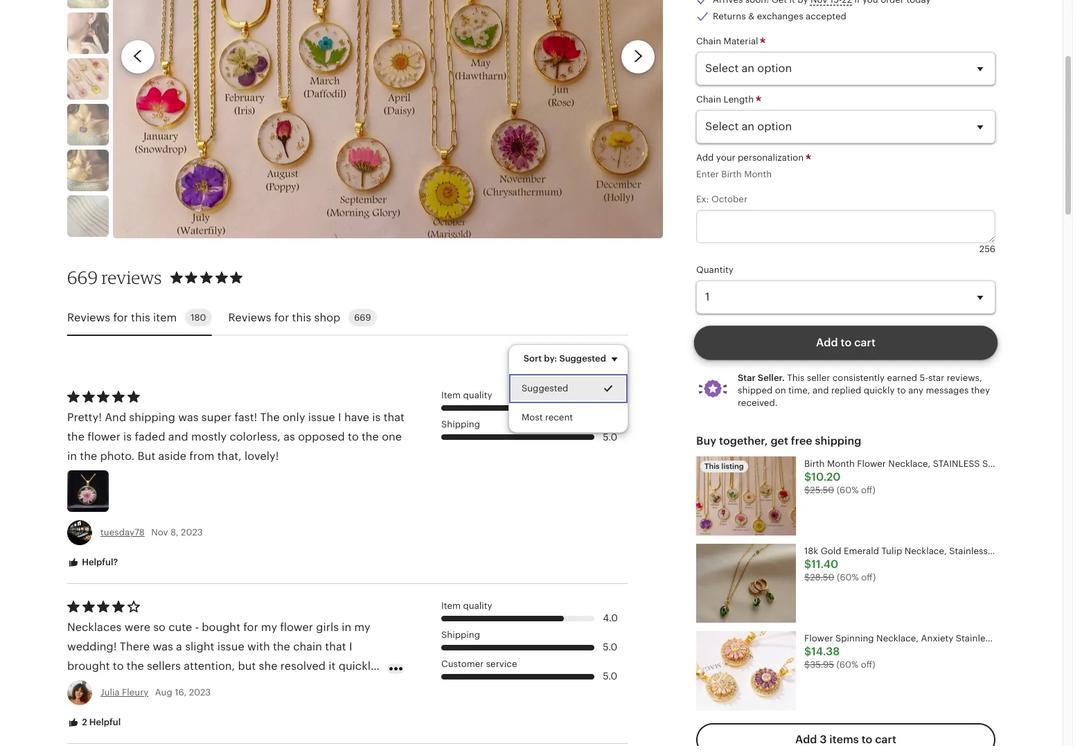 Task type: locate. For each thing, give the bounding box(es) containing it.
i inside pretty! and shipping was super fast! the only issue i have is that the flower is faded and mostly colorless, as opposed to the one in the photo. but aside from that, lovely!
[[338, 411, 341, 424]]

off) inside $ 14.38 $ 35.95 (60% off)
[[861, 660, 876, 670]]

1 horizontal spatial this
[[788, 373, 805, 383]]

0 vertical spatial shipping
[[129, 411, 175, 424]]

0 horizontal spatial is
[[123, 430, 132, 444]]

suggested up 'most recent'
[[522, 384, 568, 394]]

0 vertical spatial suggested
[[560, 354, 606, 364]]

quality
[[463, 391, 493, 401], [463, 601, 493, 611]]

add for add 3 items to cart
[[796, 733, 818, 746]]

2 helpful
[[80, 718, 121, 728]]

1 vertical spatial item quality
[[442, 601, 493, 611]]

cart up consistently
[[855, 336, 876, 349]]

off) for 14.38
[[861, 660, 876, 670]]

add up seller
[[817, 336, 838, 349]]

1 vertical spatial chain
[[697, 94, 722, 104]]

this for shop
[[292, 311, 311, 324]]

accepted
[[806, 11, 847, 21]]

only
[[283, 411, 305, 424]]

1 vertical spatial (60%
[[837, 572, 859, 583]]

1 horizontal spatial reviews
[[228, 311, 272, 324]]

2 item from the top
[[442, 601, 461, 611]]

0 vertical spatial off)
[[862, 485, 876, 495]]

(60% inside $ 14.38 $ 35.95 (60% off)
[[837, 660, 859, 670]]

reviews for this item
[[67, 311, 177, 324]]

this left listing
[[705, 462, 720, 470]]

1 horizontal spatial this
[[292, 311, 311, 324]]

flower up chain
[[280, 621, 313, 634]]

issue down bought
[[217, 641, 244, 654]]

for down 669 reviews
[[113, 311, 128, 324]]

1 horizontal spatial shipping
[[815, 434, 862, 447]]

is right have
[[372, 411, 381, 424]]

0 vertical spatial (60%
[[837, 485, 859, 495]]

wedding!
[[67, 641, 117, 654]]

4.0
[[603, 402, 618, 414], [603, 613, 618, 624]]

$ up 25.50
[[805, 470, 812, 483]]

0 vertical spatial is
[[372, 411, 381, 424]]

my right "girls"
[[355, 621, 371, 634]]

(60% for 11.40
[[837, 572, 859, 583]]

18k gold emerald tulip necklace, stainless steal crystal tulip necklace, trendy necklace, flower necklace, dainty necklace, gift for her image
[[697, 544, 796, 623]]

2 $ from the top
[[805, 485, 810, 495]]

they
[[972, 385, 991, 395]]

ex:
[[697, 194, 709, 204]]

1 horizontal spatial flower
[[280, 621, 313, 634]]

2023
[[181, 527, 203, 538], [189, 688, 211, 698]]

2 vertical spatial add
[[796, 733, 818, 746]]

i left have
[[338, 411, 341, 424]]

willingly!
[[90, 679, 137, 693]]

2 vertical spatial (60%
[[837, 660, 859, 670]]

1 vertical spatial issue
[[217, 641, 244, 654]]

cart
[[855, 336, 876, 349], [876, 733, 897, 746]]

customer
[[442, 659, 484, 669]]

1 vertical spatial that
[[325, 641, 346, 654]]

a
[[176, 641, 182, 654]]

for
[[113, 311, 128, 324], [274, 311, 289, 324], [243, 621, 258, 634], [245, 679, 260, 693]]

this inside this seller consistently earned 5-star reviews, shipped on time, and replied quickly to any messages they received.
[[788, 373, 805, 383]]

1 vertical spatial in
[[342, 621, 352, 634]]

and up flexible!
[[67, 679, 87, 693]]

669 left reviews
[[67, 267, 98, 289]]

2 5.0 from the top
[[603, 642, 618, 653]]

flower down and on the bottom left of page
[[87, 430, 121, 444]]

0 horizontal spatial shipping
[[129, 411, 175, 424]]

on
[[775, 385, 786, 395]]

off) inside $ 10.20 $ 25.50 (60% off)
[[862, 485, 876, 495]]

0 horizontal spatial in
[[67, 450, 77, 463]]

i
[[338, 411, 341, 424], [349, 641, 352, 654]]

so left cute
[[153, 621, 166, 634]]

28.50
[[810, 572, 835, 583]]

1 shipping from the top
[[442, 420, 480, 430]]

reviews right "180"
[[228, 311, 272, 324]]

messages
[[926, 385, 969, 395]]

0 vertical spatial flower
[[87, 430, 121, 444]]

birth month flower necklace, stainless steel real dried flower necklaces, gift for plant lady, birthday gift, gift for mom, christmas gift. image
[[697, 456, 796, 536]]

0 horizontal spatial reviews
[[67, 311, 110, 324]]

$
[[805, 470, 812, 483], [805, 485, 810, 495], [805, 558, 812, 571], [805, 572, 810, 583], [805, 645, 812, 659], [805, 660, 810, 670]]

1 my from the left
[[261, 621, 277, 634]]

6 $ from the top
[[805, 660, 810, 670]]

as
[[284, 430, 295, 444]]

1 horizontal spatial quickly
[[864, 385, 895, 395]]

(60% down 10.20
[[837, 485, 859, 495]]

0 horizontal spatial that
[[325, 641, 346, 654]]

1 reviews from the left
[[67, 311, 110, 324]]

0 vertical spatial shipping
[[442, 420, 480, 430]]

0 vertical spatial 5.0
[[603, 432, 618, 443]]

this left item
[[131, 311, 150, 324]]

5.0
[[603, 432, 618, 443], [603, 642, 618, 653], [603, 671, 618, 682]]

2023 right 16,
[[189, 688, 211, 698]]

1 horizontal spatial that
[[384, 411, 405, 424]]

1 vertical spatial add
[[817, 336, 838, 349]]

this for item
[[131, 311, 150, 324]]

0 horizontal spatial this
[[705, 462, 720, 470]]

birth month flower necklace stainless steel real dried flower image 2 image
[[67, 0, 109, 8]]

i inside the necklaces were so cute - bought for my flower girls in my wedding! there was a slight issue with the chain that i brought to the sellers attention, but she resolved it quickly and willingly! thank you so much for helping me and being flexible! 💘
[[349, 641, 352, 654]]

flower inside the necklaces were so cute - bought for my flower girls in my wedding! there was a slight issue with the chain that i brought to the sellers attention, but she resolved it quickly and willingly! thank you so much for helping me and being flexible! 💘
[[280, 621, 313, 634]]

add
[[697, 152, 714, 163], [817, 336, 838, 349], [796, 733, 818, 746]]

Add your personalization text field
[[697, 210, 996, 243]]

in right "girls"
[[342, 621, 352, 634]]

669 right shop
[[354, 313, 371, 323]]

1 vertical spatial cart
[[876, 733, 897, 746]]

cart right items
[[876, 733, 897, 746]]

1 vertical spatial 669
[[354, 313, 371, 323]]

the left one
[[362, 430, 379, 444]]

by:
[[544, 354, 557, 364]]

get
[[771, 434, 789, 447]]

1 vertical spatial off)
[[862, 572, 876, 583]]

listing
[[722, 462, 744, 470]]

1 item from the top
[[442, 391, 461, 401]]

issue inside the necklaces were so cute - bought for my flower girls in my wedding! there was a slight issue with the chain that i brought to the sellers attention, but she resolved it quickly and willingly! thank you so much for helping me and being flexible! 💘
[[217, 641, 244, 654]]

$ right flower spinning necklace, anxiety stainless steel gold spinning sunflower pendant necklace, rotating necklace, christmas gift for her,sk1005 image
[[805, 660, 810, 670]]

pretty! and shipping was super fast! the only issue i have is that the flower is faded and mostly colorless, as opposed to the one in the photo. but aside from that, lovely!
[[67, 411, 405, 463]]

that,
[[217, 450, 242, 463]]

2 vertical spatial 5.0
[[603, 671, 618, 682]]

2 my from the left
[[355, 621, 371, 634]]

service
[[486, 659, 517, 669]]

669 for 669
[[354, 313, 371, 323]]

669
[[67, 267, 98, 289], [354, 313, 371, 323]]

5-
[[920, 373, 929, 383]]

1 vertical spatial this
[[705, 462, 720, 470]]

to up willingly!
[[113, 660, 124, 673]]

so right you
[[197, 679, 209, 693]]

0 vertical spatial that
[[384, 411, 405, 424]]

to down earned
[[898, 385, 906, 395]]

0 vertical spatial chain
[[697, 36, 722, 46]]

quickly up being
[[339, 660, 377, 673]]

1 $ from the top
[[805, 470, 812, 483]]

view details of this review photo by tuesday78 image
[[67, 471, 109, 512]]

1 vertical spatial is
[[123, 430, 132, 444]]

0 horizontal spatial 669
[[67, 267, 98, 289]]

2 reviews from the left
[[228, 311, 272, 324]]

1 horizontal spatial so
[[197, 679, 209, 693]]

helpful?
[[80, 557, 118, 568]]

0 horizontal spatial flower
[[87, 430, 121, 444]]

shipping right free
[[815, 434, 862, 447]]

shipping
[[129, 411, 175, 424], [815, 434, 862, 447]]

1 vertical spatial 4.0
[[603, 613, 618, 624]]

1 vertical spatial item
[[442, 601, 461, 611]]

0 vertical spatial was
[[178, 411, 199, 424]]

girls
[[316, 621, 339, 634]]

1 horizontal spatial in
[[342, 621, 352, 634]]

suggested inside dropdown button
[[560, 354, 606, 364]]

that inside pretty! and shipping was super fast! the only issue i have is that the flower is faded and mostly colorless, as opposed to the one in the photo. but aside from that, lovely!
[[384, 411, 405, 424]]

0 horizontal spatial was
[[153, 641, 173, 654]]

enter birth month
[[697, 169, 772, 179]]

1 vertical spatial suggested
[[522, 384, 568, 394]]

tab list
[[67, 301, 629, 336]]

quantity
[[697, 264, 734, 275]]

0 horizontal spatial my
[[261, 621, 277, 634]]

$ up 35.95 at right bottom
[[805, 645, 812, 659]]

menu containing suggested
[[509, 345, 629, 434]]

16,
[[175, 688, 187, 698]]

quickly inside the necklaces were so cute - bought for my flower girls in my wedding! there was a slight issue with the chain that i brought to the sellers attention, but she resolved it quickly and willingly! thank you so much for helping me and being flexible! 💘
[[339, 660, 377, 673]]

off) inside $ 11.40 $ 28.50 (60% off)
[[862, 572, 876, 583]]

she
[[259, 660, 278, 673]]

flexible!
[[67, 699, 109, 712]]

quickly inside this seller consistently earned 5-star reviews, shipped on time, and replied quickly to any messages they received.
[[864, 385, 895, 395]]

free
[[791, 434, 813, 447]]

birth month flower necklace stainless steel real dried flower image 4 image
[[67, 58, 109, 100]]

0 vertical spatial quality
[[463, 391, 493, 401]]

chain
[[697, 36, 722, 46], [697, 94, 722, 104]]

that up it
[[325, 641, 346, 654]]

1 vertical spatial was
[[153, 641, 173, 654]]

was
[[178, 411, 199, 424], [153, 641, 173, 654]]

0 vertical spatial i
[[338, 411, 341, 424]]

and
[[813, 385, 829, 395], [168, 430, 188, 444], [67, 679, 87, 693], [326, 679, 346, 693]]

0 vertical spatial issue
[[308, 411, 335, 424]]

0 vertical spatial 4.0
[[603, 402, 618, 414]]

1 vertical spatial quickly
[[339, 660, 377, 673]]

julia
[[101, 688, 120, 698]]

$ up 28.50 at bottom
[[805, 558, 812, 571]]

(60% for 10.20
[[837, 485, 859, 495]]

aside
[[158, 450, 186, 463]]

buy
[[697, 434, 717, 447]]

and up aside at the bottom left of page
[[168, 430, 188, 444]]

that
[[384, 411, 405, 424], [325, 641, 346, 654]]

tuesday78 nov 8, 2023
[[101, 527, 203, 538]]

0 vertical spatial item
[[442, 391, 461, 401]]

off) right 35.95 at right bottom
[[861, 660, 876, 670]]

0 horizontal spatial issue
[[217, 641, 244, 654]]

1 horizontal spatial was
[[178, 411, 199, 424]]

1 horizontal spatial issue
[[308, 411, 335, 424]]

menu
[[509, 345, 629, 434]]

suggested right by:
[[560, 354, 606, 364]]

helping
[[263, 679, 303, 693]]

0 vertical spatial item quality
[[442, 391, 493, 401]]

0 vertical spatial add
[[697, 152, 714, 163]]

1 horizontal spatial 669
[[354, 313, 371, 323]]

1 vertical spatial shipping
[[815, 434, 862, 447]]

attention,
[[184, 660, 235, 673]]

1 vertical spatial so
[[197, 679, 209, 693]]

(60% right 28.50 at bottom
[[837, 572, 859, 583]]

reviews for reviews for this shop
[[228, 311, 272, 324]]

resolved
[[281, 660, 326, 673]]

1 vertical spatial i
[[349, 641, 352, 654]]

issue up opposed
[[308, 411, 335, 424]]

off) right 28.50 at bottom
[[862, 572, 876, 583]]

to down have
[[348, 430, 359, 444]]

0 vertical spatial this
[[788, 373, 805, 383]]

&
[[749, 11, 755, 21]]

my up the with
[[261, 621, 277, 634]]

items
[[830, 733, 859, 746]]

0 vertical spatial in
[[67, 450, 77, 463]]

reviews down 669 reviews
[[67, 311, 110, 324]]

1 vertical spatial quality
[[463, 601, 493, 611]]

2 chain from the top
[[697, 94, 722, 104]]

(60% inside $ 11.40 $ 28.50 (60% off)
[[837, 572, 859, 583]]

1 this from the left
[[131, 311, 150, 324]]

chain left "length"
[[697, 94, 722, 104]]

that up one
[[384, 411, 405, 424]]

item
[[153, 311, 177, 324]]

bought
[[202, 621, 241, 634]]

0 vertical spatial so
[[153, 621, 166, 634]]

the left the photo.
[[80, 450, 97, 463]]

the
[[67, 430, 85, 444], [362, 430, 379, 444], [80, 450, 97, 463], [273, 641, 290, 654], [127, 660, 144, 673]]

(60% right 35.95 at right bottom
[[837, 660, 859, 670]]

35.95
[[810, 660, 835, 670]]

chain left material
[[697, 36, 722, 46]]

this up time,
[[788, 373, 805, 383]]

$ right the 18k gold emerald tulip necklace, stainless steal crystal tulip necklace, trendy necklace, flower necklace, dainty necklace, gift for her image
[[805, 572, 810, 583]]

was left a on the bottom of the page
[[153, 641, 173, 654]]

to inside this seller consistently earned 5-star reviews, shipped on time, and replied quickly to any messages they received.
[[898, 385, 906, 395]]

1 horizontal spatial i
[[349, 641, 352, 654]]

1 vertical spatial shipping
[[442, 630, 480, 640]]

2 this from the left
[[292, 311, 311, 324]]

4 $ from the top
[[805, 572, 810, 583]]

1 chain from the top
[[697, 36, 722, 46]]

sort
[[524, 354, 542, 364]]

add left 3
[[796, 733, 818, 746]]

this for listing
[[705, 462, 720, 470]]

birth month flower necklace stainless steel real dried flower image 1 image
[[113, 0, 663, 239]]

(60% inside $ 10.20 $ 25.50 (60% off)
[[837, 485, 859, 495]]

off) right 25.50
[[862, 485, 876, 495]]

1 vertical spatial flower
[[280, 621, 313, 634]]

0 horizontal spatial this
[[131, 311, 150, 324]]

0 vertical spatial quickly
[[864, 385, 895, 395]]

flower spinning necklace, anxiety stainless steel gold spinning sunflower pendant necklace, rotating necklace, christmas gift for her,sk1005 image
[[697, 632, 796, 711]]

2023 right 8,
[[181, 527, 203, 538]]

and down seller
[[813, 385, 829, 395]]

8,
[[171, 527, 179, 538]]

$ down free
[[805, 485, 810, 495]]

to
[[841, 336, 852, 349], [898, 385, 906, 395], [348, 430, 359, 444], [113, 660, 124, 673], [862, 733, 873, 746]]

1 vertical spatial 2023
[[189, 688, 211, 698]]

i up being
[[349, 641, 352, 654]]

in up view details of this review photo by tuesday78
[[67, 450, 77, 463]]

tuesday78
[[101, 527, 145, 538]]

3 $ from the top
[[805, 558, 812, 571]]

suggested inside button
[[522, 384, 568, 394]]

there
[[120, 641, 150, 654]]

lovely!
[[245, 450, 279, 463]]

item quality
[[442, 391, 493, 401], [442, 601, 493, 611]]

birth
[[722, 169, 742, 179]]

0 horizontal spatial quickly
[[339, 660, 377, 673]]

was left "super"
[[178, 411, 199, 424]]

add for add to cart
[[817, 336, 838, 349]]

quickly down consistently
[[864, 385, 895, 395]]

this left shop
[[292, 311, 311, 324]]

1 vertical spatial 5.0
[[603, 642, 618, 653]]

shipping up faded
[[129, 411, 175, 424]]

add up enter
[[697, 152, 714, 163]]

is up the photo.
[[123, 430, 132, 444]]

1 horizontal spatial my
[[355, 621, 371, 634]]

0 horizontal spatial i
[[338, 411, 341, 424]]

0 vertical spatial 669
[[67, 267, 98, 289]]

2 vertical spatial off)
[[861, 660, 876, 670]]

but
[[238, 660, 256, 673]]



Task type: vqa. For each thing, say whether or not it's contained in the screenshot.
that
yes



Task type: describe. For each thing, give the bounding box(es) containing it.
necklaces were so cute - bought for my flower girls in my wedding! there was a slight issue with the chain that i brought to the sellers attention, but she resolved it quickly and willingly! thank you so much for helping me and being flexible! 💘
[[67, 621, 379, 712]]

to up consistently
[[841, 336, 852, 349]]

super
[[202, 411, 232, 424]]

being
[[349, 679, 379, 693]]

to right items
[[862, 733, 873, 746]]

14.38
[[812, 645, 840, 659]]

the down there
[[127, 660, 144, 673]]

much
[[212, 679, 243, 693]]

pretty!
[[67, 411, 102, 424]]

to inside pretty! and shipping was super fast! the only issue i have is that the flower is faded and mostly colorless, as opposed to the one in the photo. but aside from that, lovely!
[[348, 430, 359, 444]]

2 shipping from the top
[[442, 630, 480, 640]]

brought
[[67, 660, 110, 673]]

chain
[[293, 641, 322, 654]]

(60% for 14.38
[[837, 660, 859, 670]]

customer service
[[442, 659, 517, 669]]

reviews
[[102, 267, 162, 289]]

and down it
[[326, 679, 346, 693]]

october
[[712, 194, 748, 204]]

returns
[[713, 11, 746, 21]]

2 item quality from the top
[[442, 601, 493, 611]]

was inside pretty! and shipping was super fast! the only issue i have is that the flower is faded and mostly colorless, as opposed to the one in the photo. but aside from that, lovely!
[[178, 411, 199, 424]]

5 $ from the top
[[805, 645, 812, 659]]

2 4.0 from the top
[[603, 613, 618, 624]]

the down pretty!
[[67, 430, 85, 444]]

180
[[191, 313, 206, 323]]

chain material
[[697, 36, 761, 46]]

1 4.0 from the top
[[603, 402, 618, 414]]

tab list containing reviews for this item
[[67, 301, 629, 336]]

flower inside pretty! and shipping was super fast! the only issue i have is that the flower is faded and mostly colorless, as opposed to the one in the photo. but aside from that, lovely!
[[87, 430, 121, 444]]

together,
[[719, 434, 768, 447]]

off) for 11.40
[[862, 572, 876, 583]]

slight
[[185, 641, 215, 654]]

0 vertical spatial cart
[[855, 336, 876, 349]]

add your personalization
[[697, 152, 807, 163]]

birth month flower necklace stainless steel real dried flower image 7 image
[[67, 195, 109, 237]]

chain for chain material
[[697, 36, 722, 46]]

buy together, get free shipping
[[697, 434, 862, 447]]

and inside pretty! and shipping was super fast! the only issue i have is that the flower is faded and mostly colorless, as opposed to the one in the photo. but aside from that, lovely!
[[168, 430, 188, 444]]

issue inside pretty! and shipping was super fast! the only issue i have is that the flower is faded and mostly colorless, as opposed to the one in the photo. but aside from that, lovely!
[[308, 411, 335, 424]]

sellers
[[147, 660, 181, 673]]

chain for chain length
[[697, 94, 722, 104]]

for left shop
[[274, 311, 289, 324]]

seller
[[807, 373, 831, 383]]

0 horizontal spatial so
[[153, 621, 166, 634]]

was inside the necklaces were so cute - bought for my flower girls in my wedding! there was a slight issue with the chain that i brought to the sellers attention, but she resolved it quickly and willingly! thank you so much for helping me and being flexible! 💘
[[153, 641, 173, 654]]

star
[[929, 373, 945, 383]]

helpful? button
[[57, 550, 128, 576]]

1 5.0 from the top
[[603, 432, 618, 443]]

this seller consistently earned 5-star reviews, shipped on time, and replied quickly to any messages they received.
[[738, 373, 991, 408]]

with
[[247, 641, 270, 654]]

shop
[[314, 311, 341, 324]]

3
[[820, 733, 827, 746]]

photo.
[[100, 450, 135, 463]]

enter
[[697, 169, 719, 179]]

for down but
[[245, 679, 260, 693]]

julia fleury link
[[101, 688, 149, 698]]

returns & exchanges accepted
[[713, 11, 847, 21]]

fleury
[[122, 688, 149, 698]]

most recent
[[522, 413, 573, 423]]

aug
[[155, 688, 172, 698]]

3 5.0 from the top
[[603, 671, 618, 682]]

and
[[105, 411, 126, 424]]

shipping inside pretty! and shipping was super fast! the only issue i have is that the flower is faded and mostly colorless, as opposed to the one in the photo. but aside from that, lovely!
[[129, 411, 175, 424]]

add 3 items to cart button
[[697, 723, 996, 747]]

faded
[[135, 430, 165, 444]]

in inside the necklaces were so cute - bought for my flower girls in my wedding! there was a slight issue with the chain that i brought to the sellers attention, but she resolved it quickly and willingly! thank you so much for helping me and being flexible! 💘
[[342, 621, 352, 634]]

consistently
[[833, 373, 885, 383]]

that inside the necklaces were so cute - bought for my flower girls in my wedding! there was a slight issue with the chain that i brought to the sellers attention, but she resolved it quickly and willingly! thank you so much for helping me and being flexible! 💘
[[325, 641, 346, 654]]

for up the with
[[243, 621, 258, 634]]

helpful
[[89, 718, 121, 728]]

sort by: suggested
[[524, 354, 606, 364]]

it
[[329, 660, 336, 673]]

thank
[[140, 679, 172, 693]]

colorless,
[[230, 430, 281, 444]]

this listing
[[705, 462, 744, 470]]

from
[[189, 450, 215, 463]]

256
[[980, 244, 996, 254]]

ex: october
[[697, 194, 748, 204]]

birth month flower necklace stainless steel real dried flower image 6 image
[[67, 149, 109, 191]]

add to cart button
[[697, 326, 996, 359]]

reviews for reviews for this item
[[67, 311, 110, 324]]

reviews,
[[947, 373, 983, 383]]

1 horizontal spatial is
[[372, 411, 381, 424]]

1 item quality from the top
[[442, 391, 493, 401]]

off) for 10.20
[[862, 485, 876, 495]]

1 quality from the top
[[463, 391, 493, 401]]

birth month flower necklace stainless steel real dried flower image 3 image
[[67, 12, 109, 54]]

seller.
[[758, 373, 785, 383]]

669 reviews
[[67, 267, 162, 289]]

this for seller
[[788, 373, 805, 383]]

10.20
[[812, 470, 841, 483]]

nov
[[151, 527, 168, 538]]

0 vertical spatial 2023
[[181, 527, 203, 538]]

the
[[260, 411, 280, 424]]

recent
[[545, 413, 573, 423]]

$ 14.38 $ 35.95 (60% off)
[[805, 645, 876, 670]]

time,
[[789, 385, 811, 395]]

chain length
[[697, 94, 757, 104]]

add to cart
[[817, 336, 876, 349]]

have
[[344, 411, 369, 424]]

were
[[125, 621, 150, 634]]

in inside pretty! and shipping was super fast! the only issue i have is that the flower is faded and mostly colorless, as opposed to the one in the photo. but aside from that, lovely!
[[67, 450, 77, 463]]

2
[[82, 718, 87, 728]]

you
[[175, 679, 194, 693]]

$ 10.20 $ 25.50 (60% off)
[[805, 470, 876, 495]]

and inside this seller consistently earned 5-star reviews, shipped on time, and replied quickly to any messages they received.
[[813, 385, 829, 395]]

to inside the necklaces were so cute - bought for my flower girls in my wedding! there was a slight issue with the chain that i brought to the sellers attention, but she resolved it quickly and willingly! thank you so much for helping me and being flexible! 💘
[[113, 660, 124, 673]]

the right the with
[[273, 641, 290, 654]]

length
[[724, 94, 754, 104]]

cute
[[169, 621, 192, 634]]

add for add your personalization
[[697, 152, 714, 163]]

reviews for this shop
[[228, 311, 341, 324]]

your
[[717, 152, 736, 163]]

2 quality from the top
[[463, 601, 493, 611]]

most recent button
[[509, 404, 628, 433]]

suggested button
[[509, 375, 628, 404]]

birth month flower necklace stainless steel real dried flower image 5 image
[[67, 104, 109, 145]]

sort by: suggested button
[[513, 345, 634, 374]]

tuesday78 link
[[101, 527, 145, 538]]

💘
[[112, 699, 126, 712]]

one
[[382, 430, 402, 444]]

669 for 669 reviews
[[67, 267, 98, 289]]



